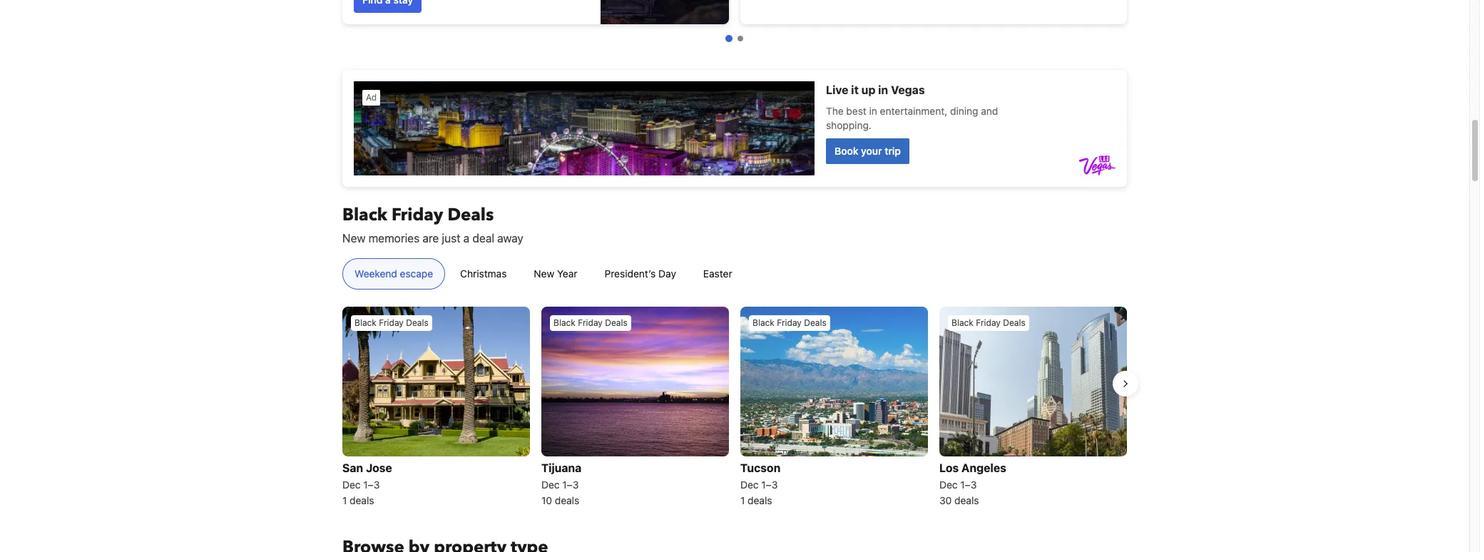 Task type: describe. For each thing, give the bounding box(es) containing it.
black for los
[[952, 318, 974, 328]]

new year button
[[522, 258, 590, 290]]

weekend escape
[[355, 268, 433, 280]]

president's day button
[[593, 258, 688, 290]]

tijuana dec 1–3 10 deals
[[542, 462, 582, 507]]

president's
[[605, 268, 656, 280]]

friday for los angeles
[[976, 318, 1001, 328]]

region containing san jose
[[331, 301, 1139, 514]]

1 inside the tucson dec 1–3 1 deals
[[741, 495, 745, 507]]

new inside black friday deals new memories are just a deal away
[[342, 232, 366, 245]]

just
[[442, 232, 461, 245]]

deals inside los angeles dec 1–3 30 deals
[[955, 495, 979, 507]]

memories
[[369, 232, 420, 245]]

christmas
[[460, 268, 507, 280]]

deals inside san jose dec 1–3 1 deals
[[350, 495, 374, 507]]

new inside button
[[534, 268, 555, 280]]

10
[[542, 495, 552, 507]]

deals inside black friday deals new memories are just a deal away
[[448, 203, 494, 227]]

dec inside the tijuana dec 1–3 10 deals
[[542, 479, 560, 491]]

easter button
[[691, 258, 745, 290]]

deals inside the tijuana dec 1–3 10 deals
[[555, 495, 580, 507]]

tab list containing weekend escape
[[331, 258, 756, 290]]

dec inside san jose dec 1–3 1 deals
[[342, 479, 361, 491]]

jose
[[366, 462, 392, 475]]

1 inside san jose dec 1–3 1 deals
[[342, 495, 347, 507]]

1–3 inside los angeles dec 1–3 30 deals
[[961, 479, 977, 491]]

los angeles dec 1–3 30 deals
[[940, 462, 1007, 507]]

easter
[[703, 268, 733, 280]]

black for san
[[355, 318, 377, 328]]

black friday deals for los angeles
[[952, 318, 1026, 328]]

1–3 inside the tijuana dec 1–3 10 deals
[[562, 479, 579, 491]]

dec inside los angeles dec 1–3 30 deals
[[940, 479, 958, 491]]

away
[[497, 232, 524, 245]]

1–3 inside the tucson dec 1–3 1 deals
[[762, 479, 778, 491]]

deals for los angeles
[[1003, 318, 1026, 328]]

christmas button
[[448, 258, 519, 290]]

tucson
[[741, 462, 781, 475]]

black friday deals for tijuana
[[554, 318, 628, 328]]

escape
[[400, 268, 433, 280]]

friday for tucson
[[777, 318, 802, 328]]

1–3 inside san jose dec 1–3 1 deals
[[363, 479, 380, 491]]

weekend
[[355, 268, 397, 280]]

deals for tijuana
[[605, 318, 628, 328]]

black friday deals for tucson
[[753, 318, 827, 328]]



Task type: vqa. For each thing, say whether or not it's contained in the screenshot.
Free cancellation to the middle
no



Task type: locate. For each thing, give the bounding box(es) containing it.
3 1–3 from the left
[[762, 479, 778, 491]]

deals right 30 on the right
[[955, 495, 979, 507]]

deals down tucson
[[748, 495, 772, 507]]

2 1 from the left
[[741, 495, 745, 507]]

dec
[[342, 479, 361, 491], [542, 479, 560, 491], [741, 479, 759, 491], [940, 479, 958, 491]]

1 vertical spatial new
[[534, 268, 555, 280]]

2 dec from the left
[[542, 479, 560, 491]]

1 horizontal spatial new
[[534, 268, 555, 280]]

3 dec from the left
[[741, 479, 759, 491]]

a
[[464, 232, 470, 245]]

san
[[342, 462, 363, 475]]

day
[[659, 268, 676, 280]]

3 black friday deals from the left
[[753, 318, 827, 328]]

1–3 down the angeles
[[961, 479, 977, 491]]

weekend escape button
[[342, 258, 445, 290]]

2 deals from the left
[[555, 495, 580, 507]]

deals down "san" at the bottom of the page
[[350, 495, 374, 507]]

new left year at left
[[534, 268, 555, 280]]

are
[[423, 232, 439, 245]]

region
[[331, 301, 1139, 514]]

dec down tucson
[[741, 479, 759, 491]]

deals for tucson
[[804, 318, 827, 328]]

1 dec from the left
[[342, 479, 361, 491]]

deals
[[448, 203, 494, 227], [406, 318, 429, 328], [605, 318, 628, 328], [804, 318, 827, 328], [1003, 318, 1026, 328]]

friday inside black friday deals new memories are just a deal away
[[392, 203, 443, 227]]

new
[[342, 232, 366, 245], [534, 268, 555, 280]]

black inside black friday deals new memories are just a deal away
[[342, 203, 387, 227]]

1 black friday deals from the left
[[355, 318, 429, 328]]

1 down tucson
[[741, 495, 745, 507]]

black friday deals for san jose
[[355, 318, 429, 328]]

1 horizontal spatial 1
[[741, 495, 745, 507]]

deals for san jose
[[406, 318, 429, 328]]

black friday deals new memories are just a deal away
[[342, 203, 524, 245]]

a photo of a couple standing in front of a cabin in a forest at night image
[[601, 0, 729, 24]]

friday
[[392, 203, 443, 227], [379, 318, 404, 328], [578, 318, 603, 328], [777, 318, 802, 328], [976, 318, 1001, 328]]

los
[[940, 462, 959, 475]]

2 black friday deals from the left
[[554, 318, 628, 328]]

new year
[[534, 268, 578, 280]]

4 deals from the left
[[955, 495, 979, 507]]

1 deals from the left
[[350, 495, 374, 507]]

dec up 10
[[542, 479, 560, 491]]

new left memories at the left
[[342, 232, 366, 245]]

tab list
[[331, 258, 756, 290]]

1–3 down tijuana
[[562, 479, 579, 491]]

0 horizontal spatial new
[[342, 232, 366, 245]]

friday for tijuana
[[578, 318, 603, 328]]

deal
[[473, 232, 494, 245]]

dec up 30 on the right
[[940, 479, 958, 491]]

black friday deals
[[355, 318, 429, 328], [554, 318, 628, 328], [753, 318, 827, 328], [952, 318, 1026, 328]]

tucson dec 1–3 1 deals
[[741, 462, 781, 507]]

advertisement region
[[342, 70, 1127, 187]]

angeles
[[962, 462, 1007, 475]]

1
[[342, 495, 347, 507], [741, 495, 745, 507]]

4 black friday deals from the left
[[952, 318, 1026, 328]]

year
[[557, 268, 578, 280]]

0 vertical spatial new
[[342, 232, 366, 245]]

3 deals from the left
[[748, 495, 772, 507]]

dec inside the tucson dec 1–3 1 deals
[[741, 479, 759, 491]]

black for tijuana
[[554, 318, 576, 328]]

1 down "san" at the bottom of the page
[[342, 495, 347, 507]]

progress bar
[[726, 35, 743, 42]]

black for tucson
[[753, 318, 775, 328]]

dec down "san" at the bottom of the page
[[342, 479, 361, 491]]

1–3
[[363, 479, 380, 491], [562, 479, 579, 491], [762, 479, 778, 491], [961, 479, 977, 491]]

30
[[940, 495, 952, 507]]

4 1–3 from the left
[[961, 479, 977, 491]]

1–3 down 'jose'
[[363, 479, 380, 491]]

president's day
[[605, 268, 676, 280]]

deals
[[350, 495, 374, 507], [555, 495, 580, 507], [748, 495, 772, 507], [955, 495, 979, 507]]

friday for san jose
[[379, 318, 404, 328]]

black
[[342, 203, 387, 227], [355, 318, 377, 328], [554, 318, 576, 328], [753, 318, 775, 328], [952, 318, 974, 328]]

2 1–3 from the left
[[562, 479, 579, 491]]

deals right 10
[[555, 495, 580, 507]]

1 1–3 from the left
[[363, 479, 380, 491]]

1 1 from the left
[[342, 495, 347, 507]]

tijuana
[[542, 462, 582, 475]]

0 horizontal spatial 1
[[342, 495, 347, 507]]

deals inside the tucson dec 1–3 1 deals
[[748, 495, 772, 507]]

san jose dec 1–3 1 deals
[[342, 462, 392, 507]]

1–3 down tucson
[[762, 479, 778, 491]]

4 dec from the left
[[940, 479, 958, 491]]



